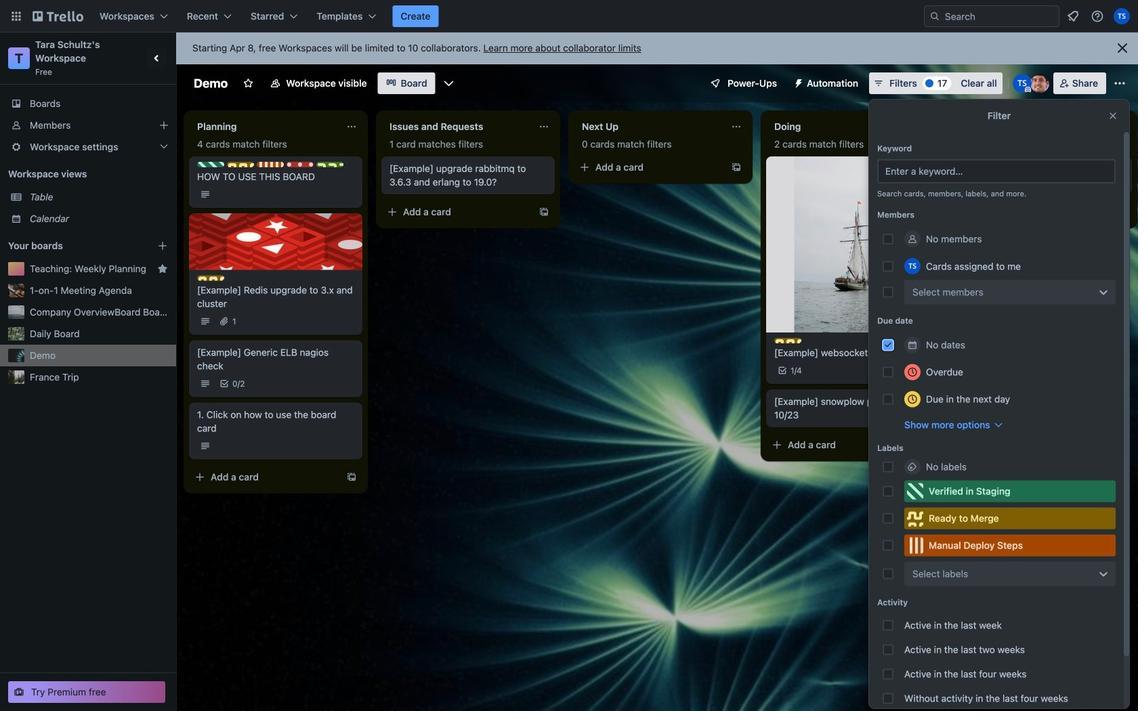 Task type: locate. For each thing, give the bounding box(es) containing it.
0 horizontal spatial james peterson (jamespeterson93) image
[[918, 362, 934, 379]]

1 horizontal spatial create from template… image
[[731, 162, 742, 173]]

0 horizontal spatial create from template… image
[[346, 472, 357, 483]]

create from template… image
[[539, 207, 549, 217], [1116, 207, 1127, 217]]

1 horizontal spatial james peterson (jamespeterson93) image
[[1030, 74, 1049, 93]]

this member is an admin of this board. image
[[1025, 87, 1031, 93]]

your boards with 6 items element
[[8, 238, 137, 254]]

1 horizontal spatial color: green, title: "verified in staging" element
[[904, 481, 1116, 502]]

close popover image
[[1108, 110, 1118, 121]]

show menu image
[[1113, 77, 1127, 90]]

0 vertical spatial james peterson (jamespeterson93) image
[[1030, 74, 1049, 93]]

tara schultz (taraschultz7) image
[[904, 258, 921, 274]]

Board name text field
[[187, 72, 235, 94]]

1 vertical spatial color: green, title: "verified in staging" element
[[904, 481, 1116, 502]]

james peterson (jamespeterson93) image
[[1030, 74, 1049, 93], [918, 362, 934, 379]]

starred icon image
[[157, 264, 168, 274]]

0 vertical spatial color: green, title: "verified in staging" element
[[197, 162, 224, 167]]

workspace navigation collapse icon image
[[148, 49, 167, 68]]

1 horizontal spatial create from template… image
[[1116, 207, 1127, 217]]

Search field
[[924, 5, 1059, 27]]

color: yellow, title: "ready to merge" element
[[227, 162, 254, 167], [197, 275, 224, 281], [774, 338, 801, 343], [904, 508, 1116, 529]]

0 notifications image
[[1065, 8, 1081, 24]]

color: green, title: "verified in staging" element
[[197, 162, 224, 167], [904, 481, 1116, 502]]

0 horizontal spatial color: green, title: "verified in staging" element
[[197, 162, 224, 167]]

0 horizontal spatial tara schultz (taraschultz7) image
[[1013, 74, 1032, 93]]

0 vertical spatial tara schultz (taraschultz7) image
[[1114, 8, 1130, 24]]

None text field
[[189, 116, 341, 138], [574, 116, 726, 138], [189, 116, 341, 138], [574, 116, 726, 138]]

tara schultz (taraschultz7) image
[[1114, 8, 1130, 24], [1013, 74, 1032, 93]]

1 horizontal spatial tara schultz (taraschultz7) image
[[1114, 8, 1130, 24]]

0 horizontal spatial create from template… image
[[539, 207, 549, 217]]

color: orange, title: "manual deploy steps" element
[[257, 162, 284, 167], [904, 535, 1116, 557]]

1 vertical spatial james peterson (jamespeterson93) image
[[918, 362, 934, 379]]

1 horizontal spatial color: orange, title: "manual deploy steps" element
[[904, 535, 1116, 557]]

create from template… image
[[731, 162, 742, 173], [346, 472, 357, 483]]

None text field
[[381, 116, 533, 138], [766, 116, 918, 138], [381, 116, 533, 138], [766, 116, 918, 138]]

1 vertical spatial color: orange, title: "manual deploy steps" element
[[904, 535, 1116, 557]]

0 horizontal spatial color: orange, title: "manual deploy steps" element
[[257, 162, 284, 167]]



Task type: vqa. For each thing, say whether or not it's contained in the screenshot.
peterson's inside JAMES PETERSON'S WORKSPACE FREE
no



Task type: describe. For each thing, give the bounding box(es) containing it.
open information menu image
[[1091, 9, 1104, 23]]

color: lime, title: "secrets" element
[[316, 162, 343, 167]]

1 create from template… image from the left
[[539, 207, 549, 217]]

1 vertical spatial tara schultz (taraschultz7) image
[[1013, 74, 1032, 93]]

1 vertical spatial create from template… image
[[346, 472, 357, 483]]

star or unstar board image
[[243, 78, 254, 89]]

0 vertical spatial color: orange, title: "manual deploy steps" element
[[257, 162, 284, 167]]

sm image
[[788, 72, 807, 91]]

color: red, title: "unshippable!" element
[[287, 162, 314, 167]]

search image
[[929, 11, 940, 22]]

back to home image
[[33, 5, 83, 27]]

customize views image
[[442, 77, 456, 90]]

2 create from template… image from the left
[[1116, 207, 1127, 217]]

0 vertical spatial create from template… image
[[731, 162, 742, 173]]

Enter a keyword… text field
[[877, 159, 1116, 184]]

primary element
[[0, 0, 1138, 33]]

add board image
[[157, 240, 168, 251]]



